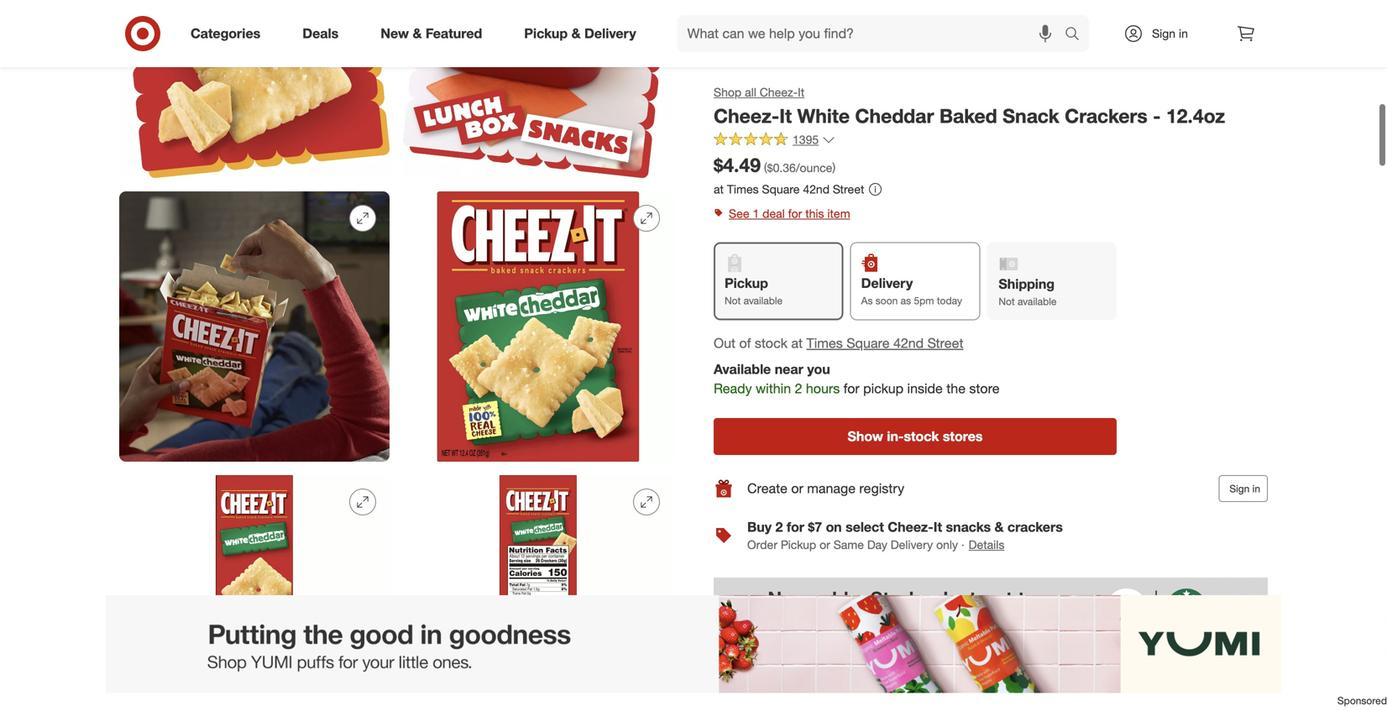 Task type: locate. For each thing, give the bounding box(es) containing it.
0 horizontal spatial sponsored
[[1219, 644, 1269, 656]]

sign in inside "button"
[[1230, 483, 1261, 495]]

1 vertical spatial sign
[[1230, 483, 1250, 495]]

for left this
[[789, 206, 803, 221]]

pickup
[[524, 25, 568, 42], [725, 275, 769, 291], [781, 538, 817, 553]]

1 horizontal spatial available
[[1018, 295, 1057, 308]]

for right hours
[[844, 380, 860, 397]]

sponsored
[[1219, 644, 1269, 656], [1338, 695, 1388, 707]]

0 horizontal spatial at
[[714, 182, 724, 197]]

0 vertical spatial cheez-
[[760, 85, 798, 100]]

at
[[714, 182, 724, 197], [792, 335, 803, 352]]

1 vertical spatial in
[[1253, 483, 1261, 495]]

$7
[[809, 519, 823, 536]]

0 vertical spatial 42nd
[[803, 182, 830, 197]]

at down $4.49
[[714, 182, 724, 197]]

details button
[[968, 536, 1006, 555]]

1 vertical spatial square
[[847, 335, 890, 352]]

square down $0.36
[[762, 182, 800, 197]]

times up you
[[807, 335, 843, 352]]

available inside "shipping not available"
[[1018, 295, 1057, 308]]

0 vertical spatial or
[[792, 481, 804, 497]]

1 vertical spatial or
[[820, 538, 831, 553]]

cheez-it white cheddar baked snack crackers - 12.4oz, 8 of 9 image
[[403, 476, 674, 712]]

42nd down as
[[894, 335, 924, 352]]

select
[[846, 519, 885, 536]]

1 horizontal spatial times
[[807, 335, 843, 352]]

1 horizontal spatial 42nd
[[894, 335, 924, 352]]

same
[[834, 538, 864, 553]]

at up near on the right
[[792, 335, 803, 352]]

0 vertical spatial street
[[833, 182, 865, 197]]

0 horizontal spatial in
[[1180, 26, 1189, 41]]

0 vertical spatial 2
[[795, 380, 803, 397]]

advertisement element
[[714, 578, 1269, 642], [0, 596, 1388, 694]]

it inside buy 2 for $7 on select cheez-it snacks & crackers order pickup or same day delivery only ∙ details
[[934, 519, 943, 536]]

delivery
[[585, 25, 637, 42], [862, 275, 913, 291], [891, 538, 934, 553]]

deals link
[[288, 15, 360, 52]]

1
[[753, 206, 760, 221]]

or right create
[[792, 481, 804, 497]]

as
[[862, 294, 873, 307]]

featured
[[426, 25, 482, 42]]

/ounce
[[796, 161, 833, 175]]

street down the )
[[833, 182, 865, 197]]

0 horizontal spatial sign
[[1153, 26, 1176, 41]]

42nd down /ounce
[[803, 182, 830, 197]]

1 vertical spatial sign in
[[1230, 483, 1261, 495]]

square
[[762, 182, 800, 197], [847, 335, 890, 352]]

available inside 'pickup not available'
[[744, 294, 783, 307]]

cheez-it white cheddar baked snack crackers - 12.4oz, 4 of 9 image
[[403, 0, 674, 178]]

available up of
[[744, 294, 783, 307]]

cheez-it white cheddar baked snack crackers - 12.4oz, 6 of 9 image
[[403, 192, 674, 462]]

delivery inside buy 2 for $7 on select cheez-it snacks & crackers order pickup or same day delivery only ∙ details
[[891, 538, 934, 553]]

0 horizontal spatial 2
[[776, 519, 783, 536]]

2 vertical spatial delivery
[[891, 538, 934, 553]]

1 vertical spatial at
[[792, 335, 803, 352]]

0 vertical spatial in
[[1180, 26, 1189, 41]]

out of stock at times square 42nd street
[[714, 335, 964, 352]]

2 vertical spatial cheez-
[[888, 519, 934, 536]]

buy 2 for $7 on select cheez-it snacks & crackers link
[[748, 519, 1063, 536]]

cheez-it white cheddar baked snack crackers - 12.4oz, 3 of 9 image
[[119, 0, 390, 178]]

0 vertical spatial for
[[789, 206, 803, 221]]

0 vertical spatial stock
[[755, 335, 788, 352]]

or inside buy 2 for $7 on select cheez-it snacks & crackers order pickup or same day delivery only ∙ details
[[820, 538, 831, 553]]

1 horizontal spatial not
[[999, 295, 1015, 308]]

2 vertical spatial it
[[934, 519, 943, 536]]

2 horizontal spatial &
[[995, 519, 1004, 536]]

pickup
[[864, 380, 904, 397]]

1 vertical spatial stock
[[904, 429, 940, 445]]

it
[[798, 85, 805, 100], [780, 104, 792, 128], [934, 519, 943, 536]]

2 horizontal spatial it
[[934, 519, 943, 536]]

stock inside button
[[904, 429, 940, 445]]

1 vertical spatial 2
[[776, 519, 783, 536]]

2 down near on the right
[[795, 380, 803, 397]]

buy
[[748, 519, 772, 536]]

0 horizontal spatial times
[[727, 182, 759, 197]]

as
[[901, 294, 912, 307]]

times
[[727, 182, 759, 197], [807, 335, 843, 352]]

details
[[969, 538, 1005, 553]]

1 horizontal spatial it
[[798, 85, 805, 100]]

only
[[937, 538, 959, 553]]

pickup inside 'pickup not available'
[[725, 275, 769, 291]]

42nd
[[803, 182, 830, 197], [894, 335, 924, 352]]

at times square 42nd street
[[714, 182, 865, 197]]

0 vertical spatial square
[[762, 182, 800, 197]]

available
[[744, 294, 783, 307], [1018, 295, 1057, 308]]

not down shipping
[[999, 295, 1015, 308]]

stock right of
[[755, 335, 788, 352]]

cheez- down 'all'
[[714, 104, 780, 128]]

cheez-
[[760, 85, 798, 100], [714, 104, 780, 128], [888, 519, 934, 536]]

not
[[725, 294, 741, 307], [999, 295, 1015, 308]]

inside
[[908, 380, 943, 397]]

in inside sign in link
[[1180, 26, 1189, 41]]

stock for in-
[[904, 429, 940, 445]]

delivery as soon as 5pm today
[[862, 275, 963, 307]]

0 horizontal spatial sign in
[[1153, 26, 1189, 41]]

cheez- right select
[[888, 519, 934, 536]]

12.4oz
[[1167, 104, 1226, 128]]

times up see
[[727, 182, 759, 197]]

1 horizontal spatial square
[[847, 335, 890, 352]]

or
[[792, 481, 804, 497], [820, 538, 831, 553]]

store
[[970, 380, 1000, 397]]

it up 1395 link
[[780, 104, 792, 128]]

1 horizontal spatial in
[[1253, 483, 1261, 495]]

or down 'on'
[[820, 538, 831, 553]]

stock
[[755, 335, 788, 352], [904, 429, 940, 445]]

1 horizontal spatial pickup
[[725, 275, 769, 291]]

baked
[[940, 104, 998, 128]]

cheez- right 'all'
[[760, 85, 798, 100]]

not up out
[[725, 294, 741, 307]]

for
[[789, 206, 803, 221], [844, 380, 860, 397], [787, 519, 805, 536]]

pickup not available
[[725, 275, 783, 307]]

cheez- inside buy 2 for $7 on select cheez-it snacks & crackers order pickup or same day delivery only ∙ details
[[888, 519, 934, 536]]

cheddar
[[856, 104, 935, 128]]

it up only at bottom
[[934, 519, 943, 536]]

square up available near you ready within 2 hours for pickup inside the store
[[847, 335, 890, 352]]

near
[[775, 361, 804, 378]]

0 horizontal spatial square
[[762, 182, 800, 197]]

on
[[826, 519, 842, 536]]

1 vertical spatial delivery
[[862, 275, 913, 291]]

1 horizontal spatial or
[[820, 538, 831, 553]]

you
[[808, 361, 831, 378]]

for inside buy 2 for $7 on select cheez-it snacks & crackers order pickup or same day delivery only ∙ details
[[787, 519, 805, 536]]

0 vertical spatial sign
[[1153, 26, 1176, 41]]

sign in
[[1153, 26, 1189, 41], [1230, 483, 1261, 495]]

1 horizontal spatial &
[[572, 25, 581, 42]]

2 vertical spatial for
[[787, 519, 805, 536]]

0 horizontal spatial or
[[792, 481, 804, 497]]

see 1 deal for this item
[[729, 206, 851, 221]]

0 horizontal spatial available
[[744, 294, 783, 307]]

available down shipping
[[1018, 295, 1057, 308]]

0 vertical spatial at
[[714, 182, 724, 197]]

2 horizontal spatial pickup
[[781, 538, 817, 553]]

available for shipping
[[1018, 295, 1057, 308]]

day
[[868, 538, 888, 553]]

new & featured link
[[367, 15, 503, 52]]

sign inside sign in "button"
[[1230, 483, 1250, 495]]

& for pickup
[[572, 25, 581, 42]]

sign in button
[[1219, 476, 1269, 503]]

it up the white
[[798, 85, 805, 100]]

not for pickup
[[725, 294, 741, 307]]

pickup inside pickup & delivery link
[[524, 25, 568, 42]]

1 vertical spatial it
[[780, 104, 792, 128]]

1 vertical spatial street
[[928, 335, 964, 352]]

1 vertical spatial for
[[844, 380, 860, 397]]

1 horizontal spatial 2
[[795, 380, 803, 397]]

stock left the stores on the bottom right of page
[[904, 429, 940, 445]]

item
[[828, 206, 851, 221]]

0 vertical spatial pickup
[[524, 25, 568, 42]]

2
[[795, 380, 803, 397], [776, 519, 783, 536]]

street
[[833, 182, 865, 197], [928, 335, 964, 352]]

street down today
[[928, 335, 964, 352]]

1 horizontal spatial sign
[[1230, 483, 1250, 495]]

2 vertical spatial pickup
[[781, 538, 817, 553]]

0 horizontal spatial stock
[[755, 335, 788, 352]]

0 horizontal spatial 42nd
[[803, 182, 830, 197]]

-
[[1154, 104, 1161, 128]]

0 horizontal spatial not
[[725, 294, 741, 307]]

not inside 'pickup not available'
[[725, 294, 741, 307]]

1 horizontal spatial sponsored
[[1338, 695, 1388, 707]]

1 vertical spatial pickup
[[725, 275, 769, 291]]

2 right buy
[[776, 519, 783, 536]]

available near you ready within 2 hours for pickup inside the store
[[714, 361, 1000, 397]]

1 horizontal spatial sign in
[[1230, 483, 1261, 495]]

sign inside sign in link
[[1153, 26, 1176, 41]]

&
[[413, 25, 422, 42], [572, 25, 581, 42], [995, 519, 1004, 536]]

for left $7
[[787, 519, 805, 536]]

0 horizontal spatial &
[[413, 25, 422, 42]]

available for pickup
[[744, 294, 783, 307]]

1 horizontal spatial stock
[[904, 429, 940, 445]]

sign
[[1153, 26, 1176, 41], [1230, 483, 1250, 495]]

cheez-it white cheddar baked snack crackers - 12.4oz, 7 of 9 image
[[119, 476, 390, 712]]

delivery inside delivery as soon as 5pm today
[[862, 275, 913, 291]]

1395
[[793, 133, 819, 147]]

pickup for not
[[725, 275, 769, 291]]

deals
[[303, 25, 339, 42]]

manage
[[808, 481, 856, 497]]

0 horizontal spatial pickup
[[524, 25, 568, 42]]

$0.36
[[768, 161, 796, 175]]

not inside "shipping not available"
[[999, 295, 1015, 308]]



Task type: describe. For each thing, give the bounding box(es) containing it.
5pm
[[914, 294, 935, 307]]

0 vertical spatial it
[[798, 85, 805, 100]]

show in-stock stores button
[[714, 419, 1117, 455]]

& for new
[[413, 25, 422, 42]]

of
[[740, 335, 751, 352]]

crackers
[[1008, 519, 1063, 536]]

show
[[848, 429, 884, 445]]

categories
[[191, 25, 261, 42]]

What can we help you find? suggestions appear below search field
[[678, 15, 1070, 52]]

today
[[937, 294, 963, 307]]

crackers
[[1065, 104, 1148, 128]]

show in-stock stores
[[848, 429, 983, 445]]

1 vertical spatial sponsored
[[1338, 695, 1388, 707]]

search button
[[1058, 15, 1098, 55]]

shop
[[714, 85, 742, 100]]

pickup inside buy 2 for $7 on select cheez-it snacks & crackers order pickup or same day delivery only ∙ details
[[781, 538, 817, 553]]

∙
[[962, 538, 965, 553]]

the
[[947, 380, 966, 397]]

(
[[764, 161, 768, 175]]

see
[[729, 206, 750, 221]]

pickup & delivery
[[524, 25, 637, 42]]

available
[[714, 361, 771, 378]]

1 horizontal spatial street
[[928, 335, 964, 352]]

snacks
[[946, 519, 991, 536]]

white
[[798, 104, 850, 128]]

)
[[833, 161, 836, 175]]

0 vertical spatial sign in
[[1153, 26, 1189, 41]]

1 horizontal spatial at
[[792, 335, 803, 352]]

this
[[806, 206, 825, 221]]

shipping
[[999, 276, 1055, 292]]

ready
[[714, 380, 752, 397]]

create
[[748, 481, 788, 497]]

$4.49 ( $0.36 /ounce )
[[714, 154, 836, 177]]

times square 42nd street button
[[807, 334, 964, 353]]

1 vertical spatial cheez-
[[714, 104, 780, 128]]

1 vertical spatial times
[[807, 335, 843, 352]]

2 inside buy 2 for $7 on select cheez-it snacks & crackers order pickup or same day delivery only ∙ details
[[776, 519, 783, 536]]

1 vertical spatial 42nd
[[894, 335, 924, 352]]

all
[[745, 85, 757, 100]]

out
[[714, 335, 736, 352]]

cheez-it white cheddar baked snack crackers - 12.4oz, 5 of 9 image
[[119, 192, 390, 462]]

for inside available near you ready within 2 hours for pickup inside the store
[[844, 380, 860, 397]]

create or manage registry
[[748, 481, 905, 497]]

soon
[[876, 294, 898, 307]]

0 vertical spatial times
[[727, 182, 759, 197]]

within
[[756, 380, 792, 397]]

sign in link
[[1110, 15, 1215, 52]]

& inside buy 2 for $7 on select cheez-it snacks & crackers order pickup or same day delivery only ∙ details
[[995, 519, 1004, 536]]

new & featured
[[381, 25, 482, 42]]

pickup for &
[[524, 25, 568, 42]]

see 1 deal for this item link
[[714, 202, 1269, 226]]

0 vertical spatial sponsored
[[1219, 644, 1269, 656]]

stock for of
[[755, 335, 788, 352]]

shipping not available
[[999, 276, 1057, 308]]

shop all cheez-it cheez-it white cheddar baked snack crackers - 12.4oz
[[714, 85, 1226, 128]]

categories link
[[176, 15, 282, 52]]

$4.49
[[714, 154, 761, 177]]

search
[[1058, 27, 1098, 43]]

hours
[[806, 380, 840, 397]]

registry
[[860, 481, 905, 497]]

0 vertical spatial delivery
[[585, 25, 637, 42]]

in-
[[887, 429, 904, 445]]

0 horizontal spatial street
[[833, 182, 865, 197]]

2 inside available near you ready within 2 hours for pickup inside the store
[[795, 380, 803, 397]]

in inside sign in "button"
[[1253, 483, 1261, 495]]

not for shipping
[[999, 295, 1015, 308]]

buy 2 for $7 on select cheez-it snacks & crackers order pickup or same day delivery only ∙ details
[[748, 519, 1063, 553]]

pickup & delivery link
[[510, 15, 658, 52]]

0 horizontal spatial it
[[780, 104, 792, 128]]

deal
[[763, 206, 785, 221]]

snack
[[1003, 104, 1060, 128]]

stores
[[943, 429, 983, 445]]

1395 link
[[714, 132, 836, 151]]

order
[[748, 538, 778, 553]]

new
[[381, 25, 409, 42]]



Task type: vqa. For each thing, say whether or not it's contained in the screenshot.
Snack
yes



